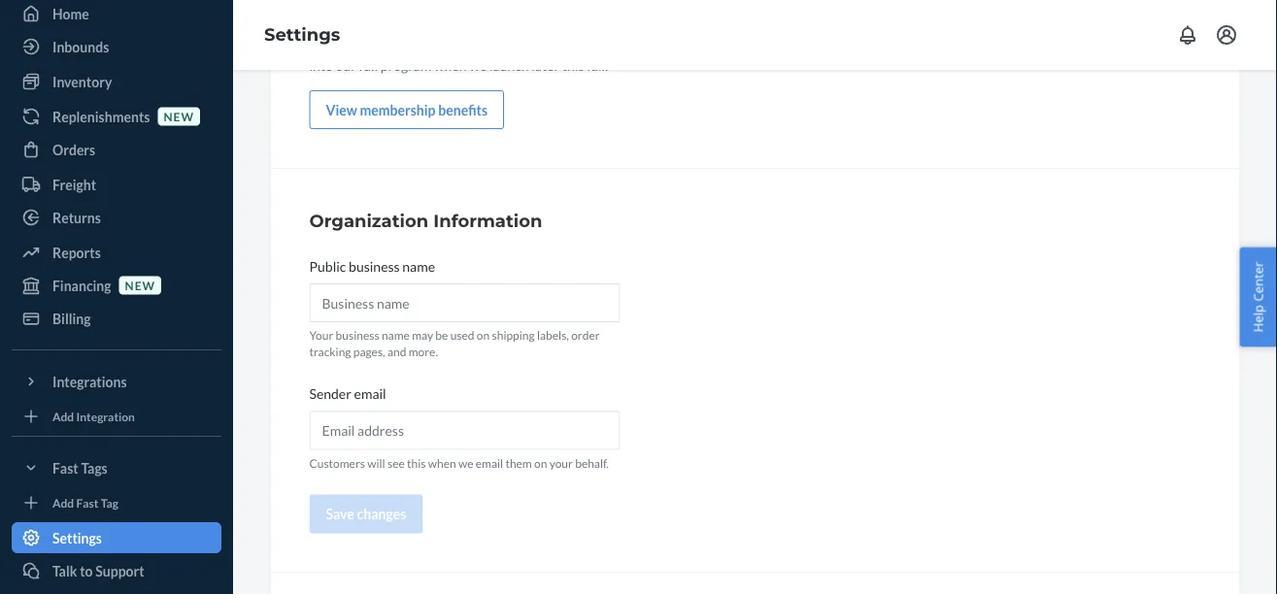 Task type: vqa. For each thing, say whether or not it's contained in the screenshot.
Settings to the right
yes



Task type: locate. For each thing, give the bounding box(es) containing it.
1 horizontal spatial this
[[562, 57, 585, 73]]

have
[[742, 18, 770, 34]]

to
[[631, 0, 643, 15], [405, 37, 417, 54], [726, 37, 738, 54], [80, 563, 93, 580]]

when down users
[[434, 57, 467, 73]]

new for financing
[[125, 278, 156, 292]]

free down you
[[310, 37, 334, 54]]

1 vertical spatial add
[[52, 496, 74, 510]]

be right may
[[436, 328, 448, 343]]

this right see
[[407, 456, 426, 470]]

1 horizontal spatial free
[[577, 0, 601, 15]]

save
[[326, 506, 355, 523]]

fast left tags
[[52, 460, 78, 477]]

name down the organization information
[[403, 258, 435, 275]]

0 vertical spatial our
[[646, 0, 667, 15]]

1 horizontal spatial into
[[499, 0, 522, 15]]

0 horizontal spatial this
[[407, 456, 426, 470]]

email left them
[[476, 456, 504, 470]]

view membership benefits button
[[310, 90, 504, 129]]

add integration link
[[12, 405, 222, 429]]

1 vertical spatial business
[[336, 328, 380, 343]]

0 vertical spatial membership
[[310, 18, 384, 34]]

1 horizontal spatial email
[[476, 456, 504, 470]]

this down end
[[562, 57, 585, 73]]

1 horizontal spatial the
[[546, 37, 566, 54]]

business
[[349, 258, 400, 275], [336, 328, 380, 343]]

settings up the talk
[[52, 530, 102, 547]]

membership down the full
[[360, 102, 436, 118]]

new down reports link
[[125, 278, 156, 292]]

email
[[354, 386, 386, 402], [476, 456, 504, 470]]

the down their
[[546, 37, 566, 54]]

new for replenishments
[[164, 109, 194, 123]]

0 vertical spatial name
[[403, 258, 435, 275]]

0 vertical spatial settings link
[[264, 24, 341, 45]]

inventory
[[52, 73, 112, 90]]

business for your
[[336, 328, 380, 343]]

returns
[[52, 209, 101, 226]]

0 horizontal spatial settings
[[52, 530, 102, 547]]

fast tags
[[52, 460, 108, 477]]

1 horizontal spatial be
[[681, 37, 695, 54]]

we left launch at the left of page
[[470, 57, 487, 73]]

2 add from the top
[[52, 496, 74, 510]]

program
[[442, 37, 493, 54], [381, 57, 432, 73]]

1 vertical spatial our
[[336, 57, 356, 73]]

on inside your business name may be used on shipping labels, order tracking pages, and more.
[[477, 328, 490, 343]]

0 horizontal spatial new
[[125, 278, 156, 292]]

1 horizontal spatial on
[[535, 456, 548, 470]]

settings link up talk to support button
[[12, 523, 222, 554]]

1 vertical spatial be
[[436, 328, 448, 343]]

when
[[434, 57, 467, 73], [428, 456, 456, 470]]

inbounds
[[52, 38, 109, 55]]

membership inside you are currently auto-enrolled into a 90 day free trial to our initial membership offering. users who begin their trial before september 30th, have free trial access to the program through the end of 2023. you'll be able to opt into our full program when we launch later this fall.
[[310, 18, 384, 34]]

when down email address "text field"
[[428, 456, 456, 470]]

trial up the full
[[336, 37, 361, 54]]

into left a
[[499, 0, 522, 15]]

1 vertical spatial on
[[535, 456, 548, 470]]

1 vertical spatial this
[[407, 456, 426, 470]]

0 horizontal spatial email
[[354, 386, 386, 402]]

pages,
[[354, 345, 385, 359]]

launch
[[490, 57, 529, 73]]

their
[[540, 18, 568, 34]]

customers
[[310, 456, 365, 470]]

2 vertical spatial trial
[[336, 37, 361, 54]]

home
[[52, 5, 89, 22]]

orders
[[52, 141, 95, 158]]

customers will see this when we email them on your behalf.
[[310, 456, 609, 470]]

0 vertical spatial settings
[[264, 24, 341, 45]]

center
[[1250, 262, 1268, 302]]

be inside your business name may be used on shipping labels, order tracking pages, and more.
[[436, 328, 448, 343]]

changes
[[357, 506, 407, 523]]

1 horizontal spatial our
[[646, 0, 667, 15]]

into left the full
[[310, 57, 333, 73]]

name up "and"
[[382, 328, 410, 343]]

1 vertical spatial membership
[[360, 102, 436, 118]]

0 horizontal spatial the
[[420, 37, 440, 54]]

0 horizontal spatial settings link
[[12, 523, 222, 554]]

0 horizontal spatial free
[[310, 37, 334, 54]]

to right the talk
[[80, 563, 93, 580]]

0 vertical spatial when
[[434, 57, 467, 73]]

shipping
[[492, 328, 535, 343]]

membership down are
[[310, 18, 384, 34]]

trial up end
[[571, 18, 595, 34]]

0 vertical spatial program
[[442, 37, 493, 54]]

day
[[553, 0, 574, 15]]

labels,
[[537, 328, 569, 343]]

fast inside dropdown button
[[52, 460, 78, 477]]

0 vertical spatial be
[[681, 37, 695, 54]]

sender
[[310, 386, 352, 402]]

and
[[388, 345, 407, 359]]

0 vertical spatial on
[[477, 328, 490, 343]]

0 vertical spatial we
[[470, 57, 487, 73]]

1 vertical spatial trial
[[571, 18, 595, 34]]

0 vertical spatial this
[[562, 57, 585, 73]]

email right sender
[[354, 386, 386, 402]]

1 vertical spatial new
[[125, 278, 156, 292]]

enrolled
[[446, 0, 496, 15]]

opt
[[741, 37, 761, 54]]

new
[[164, 109, 194, 123], [125, 278, 156, 292]]

0 vertical spatial business
[[349, 258, 400, 275]]

1 vertical spatial program
[[381, 57, 432, 73]]

settings link
[[264, 24, 341, 45], [12, 523, 222, 554]]

free right the day
[[577, 0, 601, 15]]

your business name may be used on shipping labels, order tracking pages, and more.
[[310, 328, 600, 359]]

our left the full
[[336, 57, 356, 73]]

0 vertical spatial into
[[499, 0, 522, 15]]

the
[[420, 37, 440, 54], [546, 37, 566, 54]]

be left able
[[681, 37, 695, 54]]

benefits
[[439, 102, 488, 118]]

business for public
[[349, 258, 400, 275]]

Email address text field
[[310, 411, 621, 450]]

name for your business name may be used on shipping labels, order tracking pages, and more.
[[382, 328, 410, 343]]

help
[[1250, 305, 1268, 333]]

0 vertical spatial new
[[164, 109, 194, 123]]

membership inside view membership benefits button
[[360, 102, 436, 118]]

your
[[550, 456, 573, 470]]

be
[[681, 37, 695, 54], [436, 328, 448, 343]]

0 vertical spatial fast
[[52, 460, 78, 477]]

1 vertical spatial email
[[476, 456, 504, 470]]

on
[[477, 328, 490, 343], [535, 456, 548, 470]]

trial
[[604, 0, 628, 15], [571, 18, 595, 34], [336, 37, 361, 54]]

the down offering.
[[420, 37, 440, 54]]

0 vertical spatial add
[[52, 410, 74, 424]]

them
[[506, 456, 532, 470]]

1 vertical spatial name
[[382, 328, 410, 343]]

1 horizontal spatial settings link
[[264, 24, 341, 45]]

0 horizontal spatial be
[[436, 328, 448, 343]]

our
[[646, 0, 667, 15], [336, 57, 356, 73]]

add
[[52, 410, 74, 424], [52, 496, 74, 510]]

we down email address "text field"
[[459, 456, 474, 470]]

1 vertical spatial settings link
[[12, 523, 222, 554]]

add fast tag link
[[12, 492, 222, 515]]

view membership benefits link
[[310, 90, 504, 129]]

1 vertical spatial we
[[459, 456, 474, 470]]

1 vertical spatial fast
[[76, 496, 99, 510]]

0 vertical spatial free
[[577, 0, 601, 15]]

trial up before
[[604, 0, 628, 15]]

business down the organization
[[349, 258, 400, 275]]

we
[[470, 57, 487, 73], [459, 456, 474, 470]]

1 horizontal spatial program
[[442, 37, 493, 54]]

you'll
[[645, 37, 678, 54]]

on right used at the left of the page
[[477, 328, 490, 343]]

1 horizontal spatial new
[[164, 109, 194, 123]]

save changes
[[326, 506, 407, 523]]

membership
[[310, 18, 384, 34], [360, 102, 436, 118]]

add down fast tags
[[52, 496, 74, 510]]

0 vertical spatial trial
[[604, 0, 628, 15]]

fast
[[52, 460, 78, 477], [76, 496, 99, 510]]

freight
[[52, 176, 96, 193]]

settings down you
[[264, 24, 341, 45]]

settings link down you
[[264, 24, 341, 45]]

name inside your business name may be used on shipping labels, order tracking pages, and more.
[[382, 328, 410, 343]]

into
[[499, 0, 522, 15], [310, 57, 333, 73]]

settings
[[264, 24, 341, 45], [52, 530, 102, 547]]

to up before
[[631, 0, 643, 15]]

new up the 'orders' link
[[164, 109, 194, 123]]

behalf.
[[575, 456, 609, 470]]

this inside you are currently auto-enrolled into a 90 day free trial to our initial membership offering. users who begin their trial before september 30th, have free trial access to the program through the end of 2023. you'll be able to opt into our full program when we launch later this fall.
[[562, 57, 585, 73]]

0 vertical spatial email
[[354, 386, 386, 402]]

business up pages,
[[336, 328, 380, 343]]

0 horizontal spatial on
[[477, 328, 490, 343]]

program down users
[[442, 37, 493, 54]]

fast left tag
[[76, 496, 99, 510]]

2 horizontal spatial trial
[[604, 0, 628, 15]]

0 horizontal spatial trial
[[336, 37, 361, 54]]

1 add from the top
[[52, 410, 74, 424]]

our up september
[[646, 0, 667, 15]]

tracking
[[310, 345, 351, 359]]

on left your at the bottom of page
[[535, 456, 548, 470]]

you
[[310, 0, 332, 15]]

organization
[[310, 210, 429, 231]]

add left integration
[[52, 410, 74, 424]]

fast tags button
[[12, 453, 222, 484]]

1 vertical spatial into
[[310, 57, 333, 73]]

program down access
[[381, 57, 432, 73]]

add for add integration
[[52, 410, 74, 424]]

integrations button
[[12, 366, 222, 397]]

business inside your business name may be used on shipping labels, order tracking pages, and more.
[[336, 328, 380, 343]]

add integration
[[52, 410, 135, 424]]



Task type: describe. For each thing, give the bounding box(es) containing it.
reports
[[52, 244, 101, 261]]

open account menu image
[[1216, 23, 1239, 47]]

0 horizontal spatial program
[[381, 57, 432, 73]]

to down offering.
[[405, 37, 417, 54]]

talk to support
[[52, 563, 144, 580]]

see
[[388, 456, 405, 470]]

a
[[525, 0, 532, 15]]

open notifications image
[[1177, 23, 1200, 47]]

used
[[451, 328, 475, 343]]

0 horizontal spatial into
[[310, 57, 333, 73]]

1 the from the left
[[420, 37, 440, 54]]

september
[[640, 18, 706, 34]]

billing
[[52, 311, 91, 327]]

talk to support button
[[12, 556, 222, 587]]

access
[[364, 37, 402, 54]]

be inside you are currently auto-enrolled into a 90 day free trial to our initial membership offering. users who begin their trial before september 30th, have free trial access to the program through the end of 2023. you'll be able to opt into our full program when we launch later this fall.
[[681, 37, 695, 54]]

freight link
[[12, 169, 222, 200]]

help center
[[1250, 262, 1268, 333]]

sender email
[[310, 386, 386, 402]]

begin
[[504, 18, 537, 34]]

1 horizontal spatial settings
[[264, 24, 341, 45]]

tag
[[101, 496, 118, 510]]

who
[[476, 18, 502, 34]]

initial
[[669, 0, 703, 15]]

will
[[368, 456, 385, 470]]

more.
[[409, 345, 438, 359]]

save changes button
[[310, 495, 423, 534]]

home link
[[12, 0, 222, 29]]

fall.
[[587, 57, 608, 73]]

before
[[598, 18, 638, 34]]

replenishments
[[52, 108, 150, 125]]

integrations
[[52, 374, 127, 390]]

public
[[310, 258, 346, 275]]

view
[[326, 102, 357, 118]]

through
[[496, 37, 544, 54]]

inbounds link
[[12, 31, 222, 62]]

we inside you are currently auto-enrolled into a 90 day free trial to our initial membership offering. users who begin their trial before september 30th, have free trial access to the program through the end of 2023. you'll be able to opt into our full program when we launch later this fall.
[[470, 57, 487, 73]]

1 vertical spatial free
[[310, 37, 334, 54]]

are
[[335, 0, 354, 15]]

when inside you are currently auto-enrolled into a 90 day free trial to our initial membership offering. users who begin their trial before september 30th, have free trial access to the program through the end of 2023. you'll be able to opt into our full program when we launch later this fall.
[[434, 57, 467, 73]]

able
[[698, 37, 723, 54]]

help center button
[[1240, 247, 1278, 347]]

add for add fast tag
[[52, 496, 74, 510]]

you are currently auto-enrolled into a 90 day free trial to our initial membership offering. users who begin their trial before september 30th, have free trial access to the program through the end of 2023. you'll be able to opt into our full program when we launch later this fall.
[[310, 0, 770, 73]]

30th,
[[708, 18, 740, 34]]

offering.
[[386, 18, 437, 34]]

integration
[[76, 410, 135, 424]]

auto-
[[415, 0, 446, 15]]

may
[[412, 328, 433, 343]]

2 the from the left
[[546, 37, 566, 54]]

of
[[594, 37, 606, 54]]

later
[[532, 57, 560, 73]]

tags
[[81, 460, 108, 477]]

currently
[[357, 0, 412, 15]]

reports link
[[12, 237, 222, 268]]

view membership benefits
[[326, 102, 488, 118]]

end
[[569, 37, 591, 54]]

orders link
[[12, 134, 222, 165]]

support
[[95, 563, 144, 580]]

2023.
[[608, 37, 643, 54]]

to left opt
[[726, 37, 738, 54]]

1 horizontal spatial trial
[[571, 18, 595, 34]]

order
[[572, 328, 600, 343]]

organization information
[[310, 210, 543, 231]]

name for public business name
[[403, 258, 435, 275]]

90
[[534, 0, 550, 15]]

your
[[310, 328, 334, 343]]

financing
[[52, 277, 111, 294]]

add fast tag
[[52, 496, 118, 510]]

1 vertical spatial settings
[[52, 530, 102, 547]]

to inside button
[[80, 563, 93, 580]]

1 vertical spatial when
[[428, 456, 456, 470]]

public business name
[[310, 258, 435, 275]]

information
[[434, 210, 543, 231]]

returns link
[[12, 202, 222, 233]]

inventory link
[[12, 66, 222, 97]]

0 horizontal spatial our
[[336, 57, 356, 73]]

talk
[[52, 563, 77, 580]]

billing link
[[12, 303, 222, 334]]

full
[[359, 57, 378, 73]]

users
[[439, 18, 474, 34]]

Business name text field
[[310, 284, 621, 323]]



